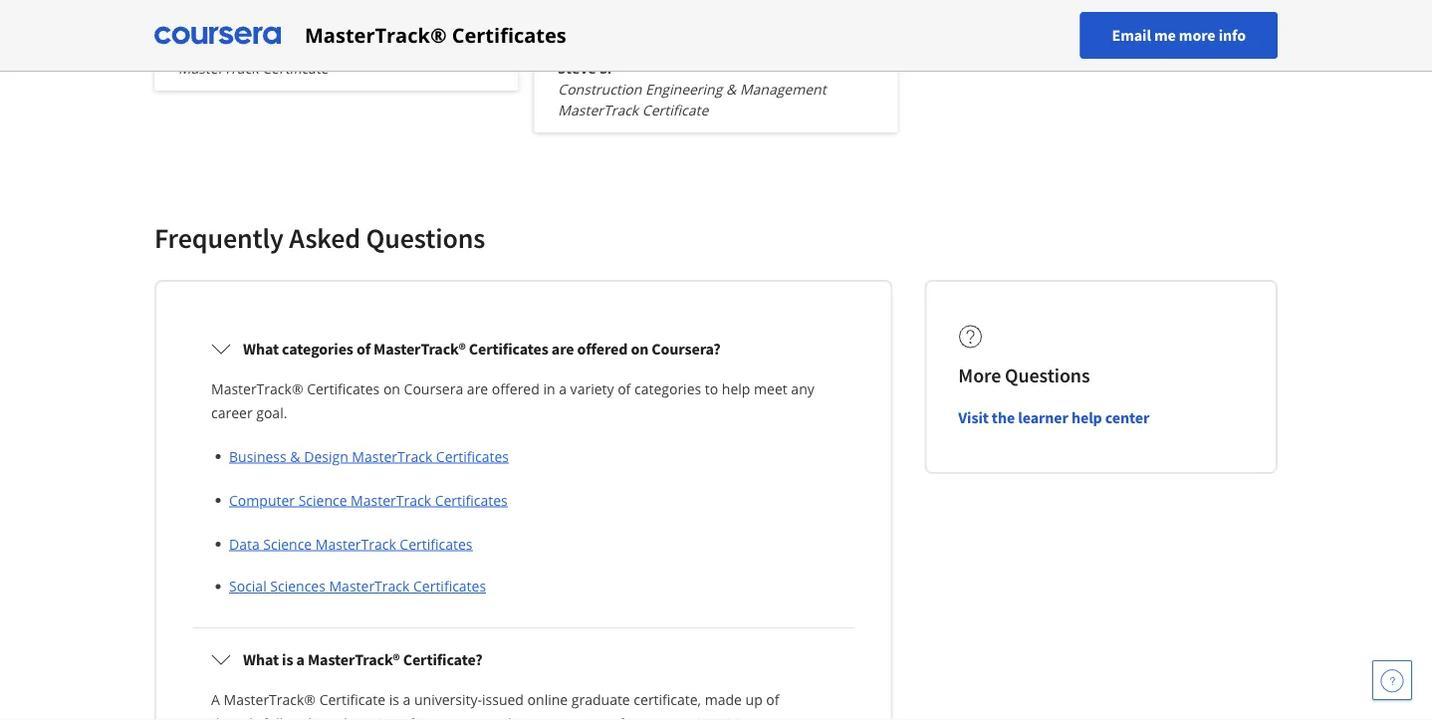 Task type: describe. For each thing, give the bounding box(es) containing it.
what for what categories of mastertrack® certificates are offered on coursera?
[[243, 339, 279, 359]]

me
[[1155, 25, 1177, 45]]

online
[[528, 690, 568, 709]]

list inside collapsed list
[[219, 445, 836, 597]]

1 vertical spatial help
[[1072, 408, 1103, 428]]

business & design mastertrack certificates link
[[229, 447, 509, 466]]

offered inside dropdown button
[[577, 339, 628, 359]]

master's
[[445, 714, 500, 720]]

engineering
[[646, 80, 723, 99]]

certificate inside suprita j. university of illinois instructional design mastertrack certificate
[[263, 59, 329, 78]]

on inside dropdown button
[[631, 339, 649, 359]]

university-
[[415, 690, 482, 709]]

sciences
[[270, 577, 326, 596]]

data science mastertrack certificates link
[[229, 535, 473, 554]]

construction
[[558, 80, 642, 99]]

0 vertical spatial questions
[[366, 221, 486, 256]]

illinois
[[264, 38, 305, 57]]

what for what is a mastertrack® certificate?
[[243, 650, 279, 670]]

frequently asked questions element
[[139, 220, 1294, 720]]

asked
[[289, 221, 361, 256]]

a inside mastertrack® certificates on coursera are offered in a variety of categories to help meet any career goal.
[[559, 379, 567, 398]]

variety
[[571, 379, 614, 398]]

design inside suprita j. university of illinois instructional design mastertrack certificate
[[394, 38, 439, 57]]

coursera?
[[652, 339, 721, 359]]

2 from from the left
[[619, 714, 651, 720]]

certificate,
[[634, 690, 702, 709]]

categories inside mastertrack® certificates on coursera are offered in a variety of categories to help meet any career goal.
[[635, 379, 702, 398]]

business
[[229, 447, 287, 466]]

1 horizontal spatial questions
[[1006, 363, 1091, 388]]

steve
[[558, 59, 597, 78]]

steve s. construction engineering & management mastertrack certificate
[[558, 59, 827, 120]]

of inside dropdown button
[[357, 339, 371, 359]]

learner
[[1019, 408, 1069, 428]]

computer
[[229, 491, 295, 510]]

science for data
[[263, 535, 312, 554]]

degree
[[503, 714, 549, 720]]

email me more info
[[1113, 25, 1247, 45]]

graduate
[[572, 690, 631, 709]]

& inside collapsed list
[[290, 447, 300, 466]]

a
[[211, 690, 220, 709]]

a inside "a mastertrack® certificate is a university-issued online graduate certificate, made up of thoughtfully selected portions from master's degree programs from top universities."
[[403, 690, 411, 709]]

coursera
[[404, 379, 464, 398]]

what is a mastertrack® certificate?
[[243, 650, 483, 670]]

1 from from the left
[[410, 714, 441, 720]]

frequently
[[154, 221, 284, 256]]

of inside "a mastertrack® certificate is a university-issued online graduate certificate, made up of thoughtfully selected portions from master's degree programs from top universities."
[[767, 690, 780, 709]]

design inside collapsed list
[[304, 447, 348, 466]]

a inside dropdown button
[[296, 650, 305, 670]]

computer science mastertrack certificates
[[229, 491, 508, 510]]

certificates inside dropdown button
[[469, 339, 549, 359]]

the
[[992, 408, 1016, 428]]

what categories of mastertrack® certificates are offered on coursera?
[[243, 339, 721, 359]]

mastertrack inside suprita j. university of illinois instructional design mastertrack certificate
[[178, 59, 259, 78]]

certificate?
[[403, 650, 483, 670]]

mastertrack® inside mastertrack® certificates on coursera are offered in a variety of categories to help meet any career goal.
[[211, 379, 303, 398]]

social sciences mastertrack certificates link
[[229, 577, 486, 596]]

any
[[792, 379, 815, 398]]

more questions
[[959, 363, 1091, 388]]

university
[[178, 38, 243, 57]]

mastertrack® inside "a mastertrack® certificate is a university-issued online graduate certificate, made up of thoughtfully selected portions from master's degree programs from top universities."
[[224, 690, 316, 709]]

portions
[[351, 714, 406, 720]]

mastertrack inside steve s. construction engineering & management mastertrack certificate
[[558, 101, 639, 120]]

in
[[544, 379, 556, 398]]

business & design mastertrack certificates
[[229, 447, 509, 466]]

& inside steve s. construction engineering & management mastertrack certificate
[[726, 80, 737, 99]]



Task type: locate. For each thing, give the bounding box(es) containing it.
suprita
[[178, 17, 229, 36]]

more
[[959, 363, 1002, 388]]

certificate inside steve s. construction engineering & management mastertrack certificate
[[643, 101, 709, 120]]

a up portions
[[403, 690, 411, 709]]

certificate down engineering
[[643, 101, 709, 120]]

are inside dropdown button
[[552, 339, 574, 359]]

0 horizontal spatial help
[[722, 379, 751, 398]]

0 horizontal spatial questions
[[366, 221, 486, 256]]

what
[[243, 339, 279, 359], [243, 650, 279, 670]]

0 horizontal spatial offered
[[492, 379, 540, 398]]

collapsed list
[[188, 314, 859, 720]]

help right to
[[722, 379, 751, 398]]

design
[[394, 38, 439, 57], [304, 447, 348, 466]]

to
[[705, 379, 719, 398]]

from down university-
[[410, 714, 441, 720]]

1 vertical spatial &
[[290, 447, 300, 466]]

certificate inside "a mastertrack® certificate is a university-issued online graduate certificate, made up of thoughtfully selected portions from master's degree programs from top universities."
[[320, 690, 386, 709]]

mastertrack down business & design mastertrack certificates link
[[351, 491, 431, 510]]

science right data
[[263, 535, 312, 554]]

certificate up portions
[[320, 690, 386, 709]]

0 vertical spatial help
[[722, 379, 751, 398]]

science
[[299, 491, 347, 510], [263, 535, 312, 554]]

1 horizontal spatial help
[[1072, 408, 1103, 428]]

offered up variety on the bottom
[[577, 339, 628, 359]]

1 vertical spatial categories
[[635, 379, 702, 398]]

coursera image
[[154, 19, 281, 51]]

1 horizontal spatial design
[[394, 38, 439, 57]]

top
[[655, 714, 677, 720]]

on left the coursera?
[[631, 339, 649, 359]]

meet
[[754, 379, 788, 398]]

data science mastertrack certificates
[[229, 535, 473, 554]]

goal.
[[256, 403, 287, 422]]

certificate
[[263, 59, 329, 78], [643, 101, 709, 120], [320, 690, 386, 709]]

mastertrack down university
[[178, 59, 259, 78]]

2 vertical spatial certificate
[[320, 690, 386, 709]]

certificates
[[452, 21, 567, 49], [469, 339, 549, 359], [307, 379, 380, 398], [436, 447, 509, 466], [435, 491, 508, 510], [400, 535, 473, 554], [414, 577, 486, 596]]

1 horizontal spatial on
[[631, 339, 649, 359]]

0 vertical spatial are
[[552, 339, 574, 359]]

offered
[[577, 339, 628, 359], [492, 379, 540, 398]]

data
[[229, 535, 260, 554]]

thoughtfully
[[211, 714, 290, 720]]

1 horizontal spatial &
[[726, 80, 737, 99]]

mastertrack down data science mastertrack certificates link
[[329, 577, 410, 596]]

0 vertical spatial what
[[243, 339, 279, 359]]

0 vertical spatial science
[[299, 491, 347, 510]]

more
[[1180, 25, 1216, 45]]

list containing business & design mastertrack certificates
[[219, 445, 836, 597]]

certificate down illinois
[[263, 59, 329, 78]]

selected
[[294, 714, 348, 720]]

categories
[[282, 339, 354, 359], [635, 379, 702, 398]]

visit the learner help center link
[[959, 408, 1150, 428]]

categories inside dropdown button
[[282, 339, 354, 359]]

0 horizontal spatial categories
[[282, 339, 354, 359]]

questions
[[366, 221, 486, 256], [1006, 363, 1091, 388]]

s.
[[600, 59, 612, 78]]

1 horizontal spatial a
[[403, 690, 411, 709]]

on
[[631, 339, 649, 359], [384, 379, 401, 398]]

management
[[740, 80, 827, 99]]

from
[[410, 714, 441, 720], [619, 714, 651, 720]]

&
[[726, 80, 737, 99], [290, 447, 300, 466]]

is inside dropdown button
[[282, 650, 293, 670]]

mastertrack
[[178, 59, 259, 78], [558, 101, 639, 120], [352, 447, 433, 466], [351, 491, 431, 510], [316, 535, 396, 554], [329, 577, 410, 596]]

of inside suprita j. university of illinois instructional design mastertrack certificate
[[247, 38, 260, 57]]

science for computer
[[299, 491, 347, 510]]

instructional
[[309, 38, 391, 57]]

design up computer science mastertrack certificates
[[304, 447, 348, 466]]

0 vertical spatial offered
[[577, 339, 628, 359]]

universities.
[[680, 714, 758, 720]]

mastertrack® certificates
[[305, 21, 567, 49]]

2 horizontal spatial a
[[559, 379, 567, 398]]

2 what from the top
[[243, 650, 279, 670]]

1 vertical spatial is
[[389, 690, 400, 709]]

is up portions
[[389, 690, 400, 709]]

what is a mastertrack® certificate? button
[[195, 632, 852, 688]]

is up thoughtfully
[[282, 650, 293, 670]]

help center image
[[1381, 669, 1405, 693]]

programs
[[552, 714, 616, 720]]

1 vertical spatial offered
[[492, 379, 540, 398]]

2 vertical spatial a
[[403, 690, 411, 709]]

1 horizontal spatial categories
[[635, 379, 702, 398]]

mastertrack down construction on the left
[[558, 101, 639, 120]]

a
[[559, 379, 567, 398], [296, 650, 305, 670], [403, 690, 411, 709]]

on inside mastertrack® certificates on coursera are offered in a variety of categories to help meet any career goal.
[[384, 379, 401, 398]]

is
[[282, 650, 293, 670], [389, 690, 400, 709]]

0 horizontal spatial are
[[467, 379, 488, 398]]

is inside "a mastertrack® certificate is a university-issued online graduate certificate, made up of thoughtfully selected portions from master's degree programs from top universities."
[[389, 690, 400, 709]]

categories left to
[[635, 379, 702, 398]]

up
[[746, 690, 763, 709]]

0 horizontal spatial a
[[296, 650, 305, 670]]

issued
[[482, 690, 524, 709]]

visit
[[959, 408, 989, 428]]

1 horizontal spatial is
[[389, 690, 400, 709]]

0 vertical spatial design
[[394, 38, 439, 57]]

& right business
[[290, 447, 300, 466]]

0 horizontal spatial on
[[384, 379, 401, 398]]

info
[[1219, 25, 1247, 45]]

mastertrack up computer science mastertrack certificates
[[352, 447, 433, 466]]

0 vertical spatial certificate
[[263, 59, 329, 78]]

made
[[705, 690, 742, 709]]

social sciences mastertrack certificates
[[229, 577, 486, 596]]

are
[[552, 339, 574, 359], [467, 379, 488, 398]]

0 horizontal spatial is
[[282, 650, 293, 670]]

1 horizontal spatial offered
[[577, 339, 628, 359]]

computer science mastertrack certificates link
[[229, 491, 508, 510]]

1 vertical spatial on
[[384, 379, 401, 398]]

1 vertical spatial design
[[304, 447, 348, 466]]

design right instructional
[[394, 38, 439, 57]]

& right engineering
[[726, 80, 737, 99]]

0 vertical spatial categories
[[282, 339, 354, 359]]

1 horizontal spatial are
[[552, 339, 574, 359]]

mastertrack up "social sciences mastertrack certificates"
[[316, 535, 396, 554]]

0 horizontal spatial from
[[410, 714, 441, 720]]

1 what from the top
[[243, 339, 279, 359]]

what categories of mastertrack® certificates are offered on coursera? button
[[195, 321, 852, 377]]

list
[[219, 445, 836, 597]]

offered left in
[[492, 379, 540, 398]]

career
[[211, 403, 253, 422]]

certificates inside mastertrack® certificates on coursera are offered in a variety of categories to help meet any career goal.
[[307, 379, 380, 398]]

frequently asked questions
[[154, 221, 486, 256]]

offered inside mastertrack® certificates on coursera are offered in a variety of categories to help meet any career goal.
[[492, 379, 540, 398]]

0 vertical spatial &
[[726, 80, 737, 99]]

mastertrack® certificates on coursera are offered in a variety of categories to help meet any career goal.
[[211, 379, 815, 422]]

science up data science mastertrack certificates
[[299, 491, 347, 510]]

1 vertical spatial what
[[243, 650, 279, 670]]

j.
[[233, 17, 241, 36]]

1 vertical spatial a
[[296, 650, 305, 670]]

suprita j. university of illinois instructional design mastertrack certificate
[[178, 17, 439, 78]]

what up goal.
[[243, 339, 279, 359]]

help left center
[[1072, 408, 1103, 428]]

1 vertical spatial science
[[263, 535, 312, 554]]

0 horizontal spatial design
[[304, 447, 348, 466]]

a up selected
[[296, 650, 305, 670]]

help
[[722, 379, 751, 398], [1072, 408, 1103, 428]]

are down 'what categories of mastertrack® certificates are offered on coursera?'
[[467, 379, 488, 398]]

a mastertrack® certificate is a university-issued online graduate certificate, made up of thoughtfully selected portions from master's degree programs from top universities.
[[211, 690, 780, 720]]

social
[[229, 577, 267, 596]]

1 vertical spatial questions
[[1006, 363, 1091, 388]]

1 vertical spatial certificate
[[643, 101, 709, 120]]

are inside mastertrack® certificates on coursera are offered in a variety of categories to help meet any career goal.
[[467, 379, 488, 398]]

categories up goal.
[[282, 339, 354, 359]]

0 horizontal spatial &
[[290, 447, 300, 466]]

email me more info button
[[1081, 12, 1278, 59]]

what up thoughtfully
[[243, 650, 279, 670]]

0 vertical spatial is
[[282, 650, 293, 670]]

mastertrack®
[[305, 21, 447, 49], [374, 339, 466, 359], [211, 379, 303, 398], [308, 650, 400, 670], [224, 690, 316, 709]]

from left the top
[[619, 714, 651, 720]]

center
[[1106, 408, 1150, 428]]

help inside mastertrack® certificates on coursera are offered in a variety of categories to help meet any career goal.
[[722, 379, 751, 398]]

visit the learner help center
[[959, 408, 1150, 428]]

email
[[1113, 25, 1152, 45]]

1 horizontal spatial from
[[619, 714, 651, 720]]

of inside mastertrack® certificates on coursera are offered in a variety of categories to help meet any career goal.
[[618, 379, 631, 398]]

are up in
[[552, 339, 574, 359]]

of
[[247, 38, 260, 57], [357, 339, 371, 359], [618, 379, 631, 398], [767, 690, 780, 709]]

0 vertical spatial on
[[631, 339, 649, 359]]

a right in
[[559, 379, 567, 398]]

0 vertical spatial a
[[559, 379, 567, 398]]

on left the coursera
[[384, 379, 401, 398]]

1 vertical spatial are
[[467, 379, 488, 398]]



Task type: vqa. For each thing, say whether or not it's contained in the screenshot.
Configure
no



